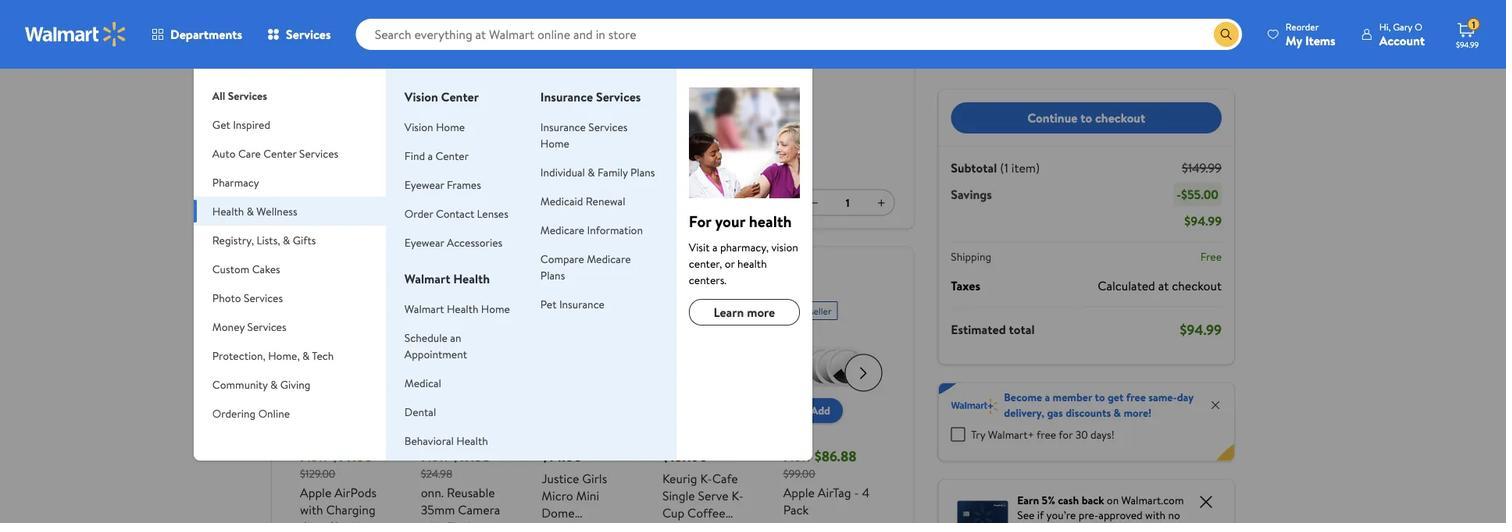 Task type: vqa. For each thing, say whether or not it's contained in the screenshot.
$55.00
yes



Task type: describe. For each thing, give the bounding box(es) containing it.
with inside now $99.00 $129.00 apple airpods with charging case (2
[[300, 501, 323, 518]]

savings
[[951, 186, 992, 203]]

charging
[[326, 501, 376, 518]]

insurance services home link
[[541, 119, 628, 151]]

be
[[480, 106, 490, 119]]

renewal
[[586, 193, 626, 209]]

for
[[689, 210, 712, 232]]

$149.99 for $149.99
[[1182, 159, 1222, 177]]

0 vertical spatial health
[[749, 210, 792, 232]]

1 vertical spatial health
[[738, 256, 767, 271]]

home for walmart health
[[481, 301, 510, 316]]

a inside become a member to get free same-day delivery, gas discounts & more!
[[1045, 390, 1050, 405]]

earn
[[1018, 493, 1039, 508]]

seller inside $14.00 group
[[568, 304, 590, 317]]

best seller for now $86.88
[[790, 304, 832, 317]]

can
[[463, 106, 477, 119]]

community
[[212, 377, 268, 392]]

item)
[[1012, 159, 1040, 177]]

shipping
[[951, 249, 992, 265]]

seller for now $86.88
[[810, 304, 832, 317]]

walmart.com
[[1122, 493, 1184, 508]]

member
[[1053, 390, 1092, 405]]

free 30-day returns
[[394, 24, 488, 39]]

walmart for walmart health
[[405, 270, 450, 288]]

find a center
[[405, 148, 469, 163]]

calculated
[[1098, 277, 1156, 294]]

hi,
[[1380, 20, 1391, 33]]

subtotal
[[951, 159, 997, 177]]

registry, lists, & gifts button
[[194, 226, 386, 255]]

continue to checkout button
[[951, 102, 1222, 134]]

to inside button
[[1081, 109, 1093, 126]]

estimated total
[[951, 321, 1035, 338]]

medicaid
[[541, 193, 583, 209]]

for inside button
[[738, 195, 752, 210]]

appointment
[[405, 347, 467, 362]]

walmart health home
[[405, 301, 510, 316]]

giving
[[280, 377, 311, 392]]

a inside view details (only one option can be selected at a time.)
[[539, 106, 543, 119]]

walmart image
[[25, 22, 127, 47]]

add to cart image
[[671, 401, 690, 420]]

best for now $19.88
[[427, 304, 445, 317]]

same-
[[1149, 390, 1177, 405]]

0 horizontal spatial free
[[1037, 427, 1057, 442]]

gas
[[1047, 405, 1063, 420]]

later
[[754, 195, 776, 210]]

or
[[725, 256, 735, 271]]

learn
[[714, 304, 744, 321]]

services button
[[255, 16, 344, 53]]

airtag
[[818, 484, 851, 501]]

Try Walmart+ free for 30 days! checkbox
[[951, 428, 965, 442]]

at inside view details (only one option can be selected at a time.)
[[528, 106, 536, 119]]

custom
[[212, 261, 250, 277]]

plan for $8.00
[[448, 151, 468, 166]]

$86.88
[[815, 447, 857, 466]]

allstate
[[547, 68, 584, 83]]

now $86.88 $99.00 apple airtag - 4 pack
[[783, 447, 870, 518]]

services for money services
[[247, 319, 286, 334]]

a right 2- at the left of the page
[[428, 148, 433, 163]]

protection
[[457, 68, 508, 83]]

$187.00
[[663, 447, 708, 466]]

services for insurance services home
[[589, 119, 628, 134]]

home for insurance services
[[541, 136, 570, 151]]

health & wellness image
[[689, 88, 800, 198]]

dental
[[405, 404, 436, 420]]

photo
[[212, 290, 241, 306]]

contact
[[436, 206, 474, 221]]

now $86.88 group
[[783, 295, 876, 524]]

$187.00 keurig k-cafe single serve k- cup coffee maker, la
[[663, 447, 744, 524]]

behavioral health
[[405, 433, 488, 449]]

pet insurance link
[[541, 297, 605, 312]]

35mm
[[421, 501, 455, 518]]

auto
[[212, 146, 236, 161]]

insurance for insurance services home
[[541, 119, 586, 134]]

case
[[300, 518, 326, 524]]

selected
[[492, 106, 526, 119]]

add to cart image for $19.88
[[430, 401, 449, 420]]

health for walmart health
[[453, 270, 490, 288]]

1 vertical spatial $94.99
[[1185, 213, 1222, 230]]

for inside banner
[[1059, 427, 1073, 442]]

vision center
[[405, 88, 479, 105]]

0 vertical spatial home
[[436, 119, 465, 134]]

$99.00 inside now $99.00 $129.00 apple airpods with charging case (2
[[331, 447, 373, 466]]

you
[[832, 21, 844, 32]]

frames
[[447, 177, 481, 192]]

insurance for insurance services
[[541, 88, 593, 105]]

gary
[[1393, 20, 1413, 33]]

center up can
[[441, 88, 479, 105]]

$14.00
[[542, 447, 582, 466]]

free inside become a member to get free same-day delivery, gas discounts & more!
[[1127, 390, 1146, 405]]

credit
[[1018, 523, 1046, 524]]

protection, home, & tech
[[212, 348, 334, 363]]

2-
[[416, 151, 426, 166]]

girls
[[582, 470, 607, 487]]

& left gifts
[[283, 232, 290, 248]]

eyewear accessories link
[[405, 235, 503, 250]]

0 vertical spatial plans
[[631, 164, 655, 180]]

compare medicare plans link
[[541, 251, 631, 283]]

$8.00
[[477, 151, 504, 166]]

pet
[[541, 297, 557, 312]]

center for auto care center services
[[264, 146, 297, 161]]

services for insurance services
[[596, 88, 641, 105]]

health & wellness
[[212, 204, 297, 219]]

$99.00 inside now $86.88 $99.00 apple airtag - 4 pack
[[783, 466, 816, 481]]

for your health visit a pharmacy, vision center, or health centers.
[[689, 210, 798, 288]]

services up all services link
[[286, 26, 331, 43]]

individual
[[541, 164, 585, 180]]

returns
[[453, 24, 488, 39]]

pharmacy
[[212, 175, 259, 190]]

apple for $99.00
[[300, 484, 332, 501]]

best seller inside $14.00 group
[[548, 304, 590, 317]]

information
[[587, 222, 643, 238]]

3-year plan - $11.00
[[416, 126, 505, 141]]

increase quantity sony wh-ch720n-noise canceling wireless bluetooth headphones- black, current quantity 1 image
[[875, 197, 888, 209]]

reusable
[[447, 484, 495, 501]]

all services link
[[194, 69, 386, 110]]

0 vertical spatial 1
[[1473, 18, 1476, 31]]

continue
[[1028, 109, 1078, 126]]

approved
[[1099, 508, 1143, 523]]

now $99.00 $129.00 apple airpods with charging case (2
[[300, 447, 377, 524]]

learn more
[[714, 304, 775, 321]]

day inside become a member to get free same-day delivery, gas discounts & more!
[[1177, 390, 1194, 405]]

vision for vision center
[[405, 88, 438, 105]]

best inside $14.00 group
[[548, 304, 566, 317]]

cash
[[1058, 493, 1079, 508]]

eyewear accessories
[[405, 235, 503, 250]]

remove button
[[638, 190, 688, 215]]

to inside become a member to get free same-day delivery, gas discounts & more!
[[1095, 390, 1105, 405]]

& inside become a member to get free same-day delivery, gas discounts & more!
[[1114, 405, 1121, 420]]

ordering online
[[212, 406, 290, 421]]

walmart health
[[405, 270, 490, 288]]

compare medicare plans
[[541, 251, 631, 283]]

cup
[[663, 504, 685, 522]]



Task type: locate. For each thing, give the bounding box(es) containing it.
day left close walmart plus section icon
[[1177, 390, 1194, 405]]

best down compare
[[548, 304, 566, 317]]

visit
[[689, 240, 710, 255]]

1 vertical spatial eyewear
[[405, 235, 444, 250]]

1 best seller from the left
[[427, 304, 469, 317]]

services down get inspired dropdown button
[[299, 146, 339, 161]]

1 vertical spatial medicare
[[587, 251, 631, 266]]

services down insurance services
[[589, 119, 628, 134]]

add for add
[[811, 403, 831, 418]]

0 vertical spatial for
[[738, 195, 752, 210]]

plans right the family
[[631, 164, 655, 180]]

Search search field
[[356, 19, 1242, 50]]

1 vertical spatial add
[[811, 403, 831, 418]]

registry, lists, & gifts
[[212, 232, 316, 248]]

1 seller from the left
[[447, 304, 469, 317]]

behavioral
[[405, 433, 454, 449]]

money services
[[212, 319, 286, 334]]

now down ordering online 'dropdown button'
[[300, 447, 328, 466]]

apple inside now $99.00 $129.00 apple airpods with charging case (2
[[300, 484, 332, 501]]

with left no on the bottom
[[1146, 508, 1166, 523]]

best seller inside now $86.88 group
[[790, 304, 832, 317]]

1 now from the left
[[300, 447, 328, 466]]

0 horizontal spatial day
[[434, 24, 451, 39]]

calculated at checkout
[[1098, 277, 1222, 294]]

1 vertical spatial plan
[[448, 151, 468, 166]]

a inside for your health visit a pharmacy, vision center, or health centers.
[[713, 240, 718, 255]]

free left 30-
[[394, 24, 415, 39]]

0 horizontal spatial home
[[436, 119, 465, 134]]

health down later
[[749, 210, 792, 232]]

1 horizontal spatial free
[[1127, 390, 1146, 405]]

0 vertical spatial $55.00
[[867, 19, 895, 32]]

medicare information link
[[541, 222, 643, 238]]

services
[[286, 26, 331, 43], [228, 88, 267, 103], [596, 88, 641, 105], [589, 119, 628, 134], [299, 146, 339, 161], [244, 290, 283, 306], [247, 319, 286, 334]]

add to cart image inside the now $19.88 group
[[430, 401, 449, 420]]

k- right the serve
[[732, 487, 744, 504]]

& left the family
[[588, 164, 595, 180]]

now $99.00 group
[[300, 295, 393, 524]]

reorder
[[1286, 20, 1319, 33]]

2 year from the top
[[426, 151, 446, 166]]

health for behavioral health
[[457, 433, 488, 449]]

for right save
[[738, 195, 752, 210]]

1 vertical spatial vision
[[405, 119, 433, 134]]

now for now $86.88
[[783, 447, 811, 466]]

seller inside the now $19.88 group
[[447, 304, 469, 317]]

best seller up an
[[427, 304, 469, 317]]

for left 30
[[1059, 427, 1073, 442]]

1 add to cart image from the left
[[430, 401, 449, 420]]

see
[[1018, 508, 1035, 523]]

1 vertical spatial free
[[1201, 249, 1222, 265]]

walmart for walmart health home
[[405, 301, 444, 316]]

add to cart image
[[430, 401, 449, 420], [792, 401, 811, 420]]

1
[[1473, 18, 1476, 31], [846, 195, 850, 210]]

1 vertical spatial day
[[1177, 390, 1194, 405]]

checkout for calculated at checkout
[[1172, 277, 1222, 294]]

1 vertical spatial to
[[1095, 390, 1105, 405]]

flash
[[447, 518, 475, 524]]

walmart right the less
[[405, 270, 450, 288]]

free for free 30-day returns
[[394, 24, 415, 39]]

apple down $129.00
[[300, 484, 332, 501]]

add up $86.88
[[811, 403, 831, 418]]

2 vertical spatial insurance
[[559, 297, 605, 312]]

1 horizontal spatial 1
[[1473, 18, 1476, 31]]

1 vertical spatial insurance
[[541, 119, 586, 134]]

0 horizontal spatial best
[[427, 304, 445, 317]]

eyewear for eyewear accessories
[[405, 235, 444, 250]]

$149.99 inside $149.99 you save $55.00
[[860, 4, 895, 19]]

center inside dropdown button
[[264, 146, 297, 161]]

free up calculated at checkout at the right of page
[[1201, 249, 1222, 265]]

1 eyewear from the top
[[405, 177, 444, 192]]

best seller for now $19.88
[[427, 304, 469, 317]]

walmart
[[414, 68, 454, 83], [405, 270, 450, 288], [405, 301, 444, 316]]

get inspired button
[[194, 110, 386, 139]]

day left returns
[[434, 24, 451, 39]]

to left get
[[1095, 390, 1105, 405]]

1 horizontal spatial $99.00
[[783, 466, 816, 481]]

0 vertical spatial add
[[392, 68, 412, 83]]

your
[[715, 210, 745, 232]]

1 vertical spatial 1
[[846, 195, 850, 210]]

to right continue
[[1081, 109, 1093, 126]]

services inside dropdown button
[[244, 290, 283, 306]]

coffee
[[688, 504, 726, 522]]

health inside dropdown button
[[212, 204, 244, 219]]

health for walmart health home
[[447, 301, 479, 316]]

checkout inside button
[[1096, 109, 1146, 126]]

2 plan from the top
[[448, 151, 468, 166]]

health
[[212, 204, 244, 219], [453, 270, 490, 288], [447, 301, 479, 316], [457, 433, 488, 449]]

1 right o at the top of page
[[1473, 18, 1476, 31]]

1 horizontal spatial $149.99
[[1182, 159, 1222, 177]]

1 plan from the top
[[448, 126, 468, 141]]

2-Year plan - $8.00 checkbox
[[393, 152, 407, 166]]

view details button
[[392, 86, 449, 102]]

1 horizontal spatial apple
[[783, 484, 815, 501]]

&
[[588, 164, 595, 180], [247, 204, 254, 219], [283, 232, 290, 248], [302, 348, 310, 363], [270, 377, 278, 392], [1114, 405, 1121, 420]]

1 horizontal spatial k-
[[732, 487, 744, 504]]

home inside the insurance services home
[[541, 136, 570, 151]]

2 best from the left
[[548, 304, 566, 317]]

2 horizontal spatial with
[[1146, 508, 1166, 523]]

& left giving
[[270, 377, 278, 392]]

1 best from the left
[[427, 304, 445, 317]]

& left more!
[[1114, 405, 1121, 420]]

plan down the option
[[448, 126, 468, 141]]

get
[[1108, 390, 1124, 405]]

1 vertical spatial $149.99
[[1182, 159, 1222, 177]]

2 horizontal spatial for
[[1059, 427, 1073, 442]]

1 horizontal spatial checkout
[[1172, 277, 1222, 294]]

eyewear
[[405, 177, 444, 192], [405, 235, 444, 250]]

seller right pet
[[568, 304, 590, 317]]

best inside the now $19.88 group
[[427, 304, 445, 317]]

$149.99 up save
[[860, 4, 895, 19]]

walmart up "details"
[[414, 68, 454, 83]]

seller for now $19.88
[[447, 304, 469, 317]]

year right the find
[[426, 151, 446, 166]]

(1
[[1000, 159, 1009, 177]]

3 seller from the left
[[810, 304, 832, 317]]

apple
[[300, 484, 332, 501], [783, 484, 815, 501]]

add to cart image up now $86.88 $99.00 apple airtag - 4 pack on the bottom right of the page
[[792, 401, 811, 420]]

best inside now $86.88 group
[[790, 304, 808, 317]]

0 horizontal spatial to
[[1081, 109, 1093, 126]]

a right the become
[[1045, 390, 1050, 405]]

best seller down compare medicare plans
[[548, 304, 590, 317]]

& left the wellness
[[247, 204, 254, 219]]

time.)
[[545, 106, 568, 119]]

eyewear frames link
[[405, 177, 481, 192]]

schedule an appointment
[[405, 330, 467, 362]]

dome
[[542, 504, 575, 522]]

0 horizontal spatial now
[[300, 447, 328, 466]]

online
[[258, 406, 290, 421]]

dental link
[[405, 404, 436, 420]]

order contact lenses link
[[405, 206, 509, 221]]

best seller inside the now $19.88 group
[[427, 304, 469, 317]]

2 horizontal spatial seller
[[810, 304, 832, 317]]

health up an
[[447, 301, 479, 316]]

2 best seller from the left
[[548, 304, 590, 317]]

checkout right calculated
[[1172, 277, 1222, 294]]

1 vertical spatial for
[[353, 266, 372, 286]]

insurance inside the insurance services home
[[541, 119, 586, 134]]

medical
[[405, 375, 441, 391]]

medicare down information
[[587, 251, 631, 266]]

0 vertical spatial free
[[394, 24, 415, 39]]

medicaid renewal
[[541, 193, 626, 209]]

walmart plus image
[[951, 399, 998, 415]]

0 horizontal spatial apple
[[300, 484, 332, 501]]

individual & family plans link
[[541, 164, 655, 180]]

0 vertical spatial $149.99
[[860, 4, 895, 19]]

save
[[713, 195, 735, 210]]

add to cart image up behavioral health
[[430, 401, 449, 420]]

if
[[1038, 508, 1044, 523]]

1 left increase quantity sony wh-ch720n-noise canceling wireless bluetooth headphones- black, current quantity 1 image
[[846, 195, 850, 210]]

best seller right more
[[790, 304, 832, 317]]

1 horizontal spatial to
[[1095, 390, 1105, 405]]

walmart up "schedule"
[[405, 301, 444, 316]]

0 horizontal spatial $99.00
[[331, 447, 373, 466]]

become a member to get free same-day delivery, gas discounts & more!
[[1004, 390, 1194, 420]]

$187.00 group
[[663, 295, 755, 524]]

0 horizontal spatial 1
[[846, 195, 850, 210]]

best up "schedule"
[[427, 304, 445, 317]]

eyewear down order
[[405, 235, 444, 250]]

$11.00
[[478, 126, 505, 141]]

add to cart image inside add button
[[792, 401, 811, 420]]

health up "walmart health home" link
[[453, 270, 490, 288]]

services down the cakes
[[244, 290, 283, 306]]

vision
[[772, 240, 798, 255]]

medicare up compare
[[541, 222, 585, 238]]

2 horizontal spatial best seller
[[790, 304, 832, 317]]

pharmacy,
[[720, 240, 769, 255]]

0 horizontal spatial $149.99
[[860, 4, 895, 19]]

2 vertical spatial for
[[1059, 427, 1073, 442]]

2 seller from the left
[[568, 304, 590, 317]]

0 vertical spatial plan
[[448, 126, 468, 141]]

justice
[[542, 470, 579, 487]]

year for 2-
[[426, 151, 446, 166]]

a right visit
[[713, 240, 718, 255]]

banner
[[939, 383, 1235, 461]]

0 horizontal spatial best seller
[[427, 304, 469, 317]]

1 horizontal spatial seller
[[568, 304, 590, 317]]

3-Year plan - $11.00 checkbox
[[393, 127, 407, 141]]

with left "flash"
[[421, 518, 444, 524]]

mini
[[576, 487, 599, 504]]

total
[[1009, 321, 1035, 338]]

get
[[212, 117, 230, 132]]

0 horizontal spatial add
[[392, 68, 412, 83]]

0 horizontal spatial with
[[300, 501, 323, 518]]

1 horizontal spatial free
[[1201, 249, 1222, 265]]

0 vertical spatial insurance
[[541, 88, 593, 105]]

1 vertical spatial year
[[426, 151, 446, 166]]

walmart+
[[988, 427, 1035, 442]]

0 vertical spatial medicare
[[541, 222, 585, 238]]

at
[[528, 106, 536, 119], [1159, 277, 1169, 294]]

with inside the earn 5% cash back on walmart.com see if you're pre-approved with no credit risk.
[[1146, 508, 1166, 523]]

0 vertical spatial year
[[426, 126, 446, 141]]

apple for $86.88
[[783, 484, 815, 501]]

center down get inspired dropdown button
[[264, 146, 297, 161]]

0 horizontal spatial free
[[394, 24, 415, 39]]

2 horizontal spatial home
[[541, 136, 570, 151]]

year for 3-
[[426, 126, 446, 141]]

30
[[1076, 427, 1088, 442]]

2 horizontal spatial now
[[783, 447, 811, 466]]

0 horizontal spatial add to cart image
[[430, 401, 449, 420]]

try
[[972, 427, 986, 442]]

cakes
[[252, 261, 280, 277]]

1 vertical spatial home
[[541, 136, 570, 151]]

accessories
[[447, 235, 503, 250]]

year up find a center "link"
[[426, 126, 446, 141]]

0 horizontal spatial seller
[[447, 304, 469, 317]]

insurance right pet
[[559, 297, 605, 312]]

eyewear frames
[[405, 177, 481, 192]]

1 apple from the left
[[300, 484, 332, 501]]

more
[[747, 304, 775, 321]]

lists,
[[257, 232, 280, 248]]

apple left airtag
[[783, 484, 815, 501]]

1 vertical spatial checkout
[[1172, 277, 1222, 294]]

1 horizontal spatial for
[[738, 195, 752, 210]]

k- right "keurig"
[[700, 470, 712, 487]]

$94.99 down calculated at checkout at the right of page
[[1180, 320, 1222, 340]]

$129.00
[[300, 466, 335, 481]]

$99.00 up airpods on the bottom
[[331, 447, 373, 466]]

Walmart Site-Wide search field
[[356, 19, 1242, 50]]

a
[[539, 106, 543, 119], [428, 148, 433, 163], [713, 240, 718, 255], [1045, 390, 1050, 405]]

inspired
[[233, 117, 270, 132]]

$94.99 right the account
[[1457, 39, 1479, 50]]

health right behavioral
[[457, 433, 488, 449]]

0 vertical spatial day
[[434, 24, 451, 39]]

plan
[[448, 126, 468, 141], [448, 151, 468, 166]]

5%
[[1042, 493, 1056, 508]]

now for now $99.00
[[300, 447, 328, 466]]

center down 3-year plan - $11.00
[[436, 148, 469, 163]]

0 horizontal spatial plans
[[541, 268, 565, 283]]

dismiss capital one banner image
[[1197, 493, 1216, 511]]

now up onn.
[[421, 447, 449, 466]]

seller up an
[[447, 304, 469, 317]]

$55.00 inside $149.99 you save $55.00
[[867, 19, 895, 32]]

gift
[[291, 266, 315, 286]]

now inside now $99.00 $129.00 apple airpods with charging case (2
[[300, 447, 328, 466]]

0 vertical spatial $94.99
[[1457, 39, 1479, 50]]

delivery,
[[1004, 405, 1045, 420]]

plans
[[631, 164, 655, 180], [541, 268, 565, 283]]

3 now from the left
[[783, 447, 811, 466]]

0 horizontal spatial k-
[[700, 470, 712, 487]]

2 vision from the top
[[405, 119, 433, 134]]

for left the less
[[353, 266, 372, 286]]

now left $86.88
[[783, 447, 811, 466]]

find
[[405, 148, 425, 163]]

1 horizontal spatial add
[[811, 403, 831, 418]]

1 horizontal spatial $55.00
[[1181, 186, 1219, 203]]

eyewear down 2- at the left of the page
[[405, 177, 444, 192]]

add for add walmart protection plan by allstate
[[392, 68, 412, 83]]

0 vertical spatial vision
[[405, 88, 438, 105]]

1 vertical spatial at
[[1159, 277, 1169, 294]]

2 apple from the left
[[783, 484, 815, 501]]

best seller
[[427, 304, 469, 317], [548, 304, 590, 317], [790, 304, 832, 317]]

free down gas
[[1037, 427, 1057, 442]]

become
[[1004, 390, 1042, 405]]

services right all on the top of the page
[[228, 88, 267, 103]]

0 horizontal spatial for
[[353, 266, 372, 286]]

with
[[300, 501, 323, 518], [1146, 508, 1166, 523], [421, 518, 444, 524]]

health
[[749, 210, 792, 232], [738, 256, 767, 271]]

one
[[417, 106, 432, 119]]

0 horizontal spatial medicare
[[541, 222, 585, 238]]

0 vertical spatial walmart
[[414, 68, 454, 83]]

$14.00 group
[[542, 295, 634, 524]]

decrease quantity sony wh-ch720n-noise canceling wireless bluetooth headphones- black, current quantity 1 image
[[808, 197, 821, 209]]

1 horizontal spatial best
[[548, 304, 566, 317]]

2 horizontal spatial best
[[790, 304, 808, 317]]

now
[[300, 447, 328, 466], [421, 447, 449, 466], [783, 447, 811, 466]]

$99.00 up pack
[[783, 466, 816, 481]]

2 vertical spatial $94.99
[[1180, 320, 1222, 340]]

seller inside now $86.88 group
[[810, 304, 832, 317]]

services for all services
[[228, 88, 267, 103]]

add up view at the top of page
[[392, 68, 412, 83]]

ordering
[[212, 406, 256, 421]]

now $19.88 group
[[421, 295, 514, 524]]

medicare
[[541, 222, 585, 238], [587, 251, 631, 266]]

back
[[1082, 493, 1104, 508]]

airpods
[[335, 484, 377, 501]]

banner containing become a member to get free same-day delivery, gas discounts & more!
[[939, 383, 1235, 461]]

capital one credit card image
[[957, 498, 1008, 524]]

medicare inside compare medicare plans
[[587, 251, 631, 266]]

add to cart image for $86.88
[[792, 401, 811, 420]]

eyewear for eyewear frames
[[405, 177, 444, 192]]

1 horizontal spatial day
[[1177, 390, 1194, 405]]

plans inside compare medicare plans
[[541, 268, 565, 283]]

view details (only one option can be selected at a time.)
[[392, 86, 568, 119]]

estimated
[[951, 321, 1006, 338]]

2 add to cart image from the left
[[792, 401, 811, 420]]

2 vertical spatial home
[[481, 301, 510, 316]]

at right calculated
[[1159, 277, 1169, 294]]

now inside now $86.88 $99.00 apple airtag - 4 pack
[[783, 447, 811, 466]]

add inside button
[[811, 403, 831, 418]]

health up registry,
[[212, 204, 244, 219]]

plan for $11.00
[[448, 126, 468, 141]]

1 year from the top
[[426, 126, 446, 141]]

with inside now $19.88 $24.98 onn. reusable 35mm camera with flash
[[421, 518, 444, 524]]

vision home
[[405, 119, 465, 134]]

$149.99 up -$55.00
[[1182, 159, 1222, 177]]

community & giving
[[212, 377, 311, 392]]

free for free
[[1201, 249, 1222, 265]]

$19.88
[[452, 447, 490, 466]]

tech
[[312, 348, 334, 363]]

services inside the insurance services home
[[589, 119, 628, 134]]

vision for vision home
[[405, 119, 433, 134]]

$149.99 for $149.99 you save $55.00
[[860, 4, 895, 19]]

1 vertical spatial walmart
[[405, 270, 450, 288]]

0 horizontal spatial $55.00
[[867, 19, 895, 32]]

with down $129.00
[[300, 501, 323, 518]]

center for find a center
[[436, 148, 469, 163]]

close walmart plus section image
[[1210, 399, 1222, 411]]

sony wh-ch720n-noise canceling wireless bluetooth headphones- black, with add-on services, 1 in cart image
[[291, 0, 366, 56]]

1 horizontal spatial home
[[481, 301, 510, 316]]

checkout right continue
[[1096, 109, 1146, 126]]

0 vertical spatial to
[[1081, 109, 1093, 126]]

at right selected
[[528, 106, 536, 119]]

0 vertical spatial at
[[528, 106, 536, 119]]

health down pharmacy,
[[738, 256, 767, 271]]

insurance down insurance services
[[541, 119, 586, 134]]

search icon image
[[1220, 28, 1233, 41]]

1 horizontal spatial medicare
[[587, 251, 631, 266]]

1 horizontal spatial best seller
[[548, 304, 590, 317]]

1 horizontal spatial add to cart image
[[792, 401, 811, 420]]

learn more link
[[689, 299, 800, 326]]

0 vertical spatial free
[[1127, 390, 1146, 405]]

$94.99 down -$55.00
[[1185, 213, 1222, 230]]

1 vertical spatial free
[[1037, 427, 1057, 442]]

1 horizontal spatial at
[[1159, 277, 1169, 294]]

& left tech at the bottom of page
[[302, 348, 310, 363]]

3 best from the left
[[790, 304, 808, 317]]

3 best seller from the left
[[790, 304, 832, 317]]

0 vertical spatial eyewear
[[405, 177, 444, 192]]

services up insurance services home link
[[596, 88, 641, 105]]

1 horizontal spatial now
[[421, 447, 449, 466]]

0 horizontal spatial checkout
[[1096, 109, 1146, 126]]

next slide for horizontalscrollerrecommendations list image
[[845, 354, 882, 392]]

seller right more
[[810, 304, 832, 317]]

1 horizontal spatial plans
[[631, 164, 655, 180]]

now for now $19.88
[[421, 447, 449, 466]]

2 eyewear from the top
[[405, 235, 444, 250]]

best for now $86.88
[[790, 304, 808, 317]]

a left time.)
[[539, 106, 543, 119]]

1 vision from the top
[[405, 88, 438, 105]]

best right more
[[790, 304, 808, 317]]

schedule an appointment link
[[405, 330, 467, 362]]

services inside "dropdown button"
[[247, 319, 286, 334]]

insurance up time.)
[[541, 88, 593, 105]]

2 now from the left
[[421, 447, 449, 466]]

services for photo services
[[244, 290, 283, 306]]

1 vertical spatial plans
[[541, 268, 565, 283]]

free right get
[[1127, 390, 1146, 405]]

plan down 3-year plan - $11.00
[[448, 151, 468, 166]]

crossbody,
[[542, 522, 602, 524]]

1 horizontal spatial with
[[421, 518, 444, 524]]

now inside now $19.88 $24.98 onn. reusable 35mm camera with flash
[[421, 447, 449, 466]]

services up protection, home, & tech
[[247, 319, 286, 334]]

no
[[1168, 508, 1181, 523]]

- inside now $86.88 $99.00 apple airtag - 4 pack
[[854, 484, 859, 501]]

2 vertical spatial walmart
[[405, 301, 444, 316]]

plans down compare
[[541, 268, 565, 283]]

pre-
[[1079, 508, 1099, 523]]

apple inside now $86.88 $99.00 apple airtag - 4 pack
[[783, 484, 815, 501]]

k-
[[700, 470, 712, 487], [732, 487, 744, 504]]

1 vertical spatial $55.00
[[1181, 186, 1219, 203]]

checkout for continue to checkout
[[1096, 109, 1146, 126]]



